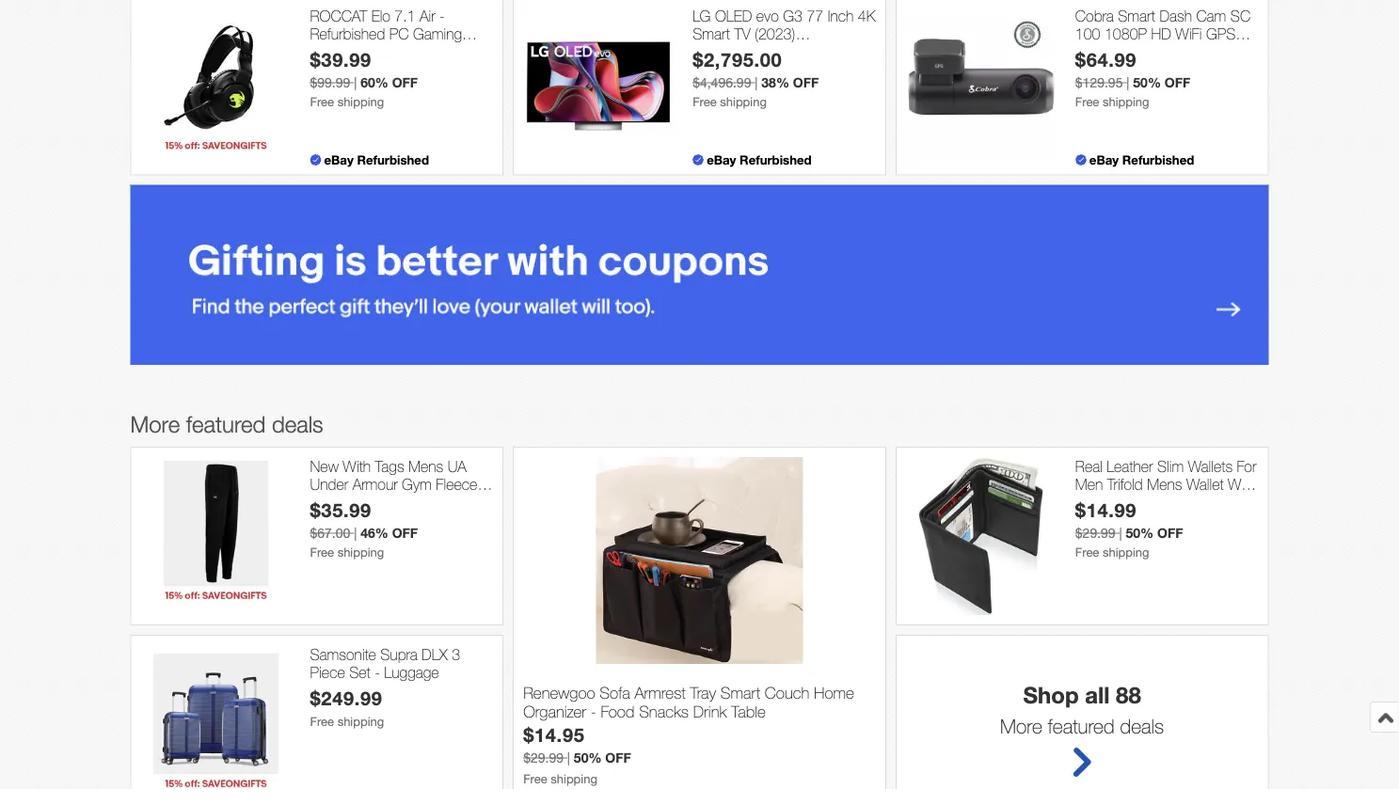 Task type: describe. For each thing, give the bounding box(es) containing it.
cobra smart dash cam sc 100 1080p hd wifi gps 8gb certified refurbished
[[1076, 7, 1251, 61]]

shipping for $14.99
[[1103, 545, 1150, 559]]

$64.99
[[1076, 49, 1137, 71]]

off for $35.99
[[392, 525, 418, 541]]

50% inside renewgoo sofa armrest tray smart couch home organizer - food snacks drink table $14.95 $29.99 | 50% off free shipping
[[574, 750, 602, 766]]

4k
[[858, 7, 876, 25]]

more inside shop all 88 more featured deals
[[1001, 714, 1043, 738]]

0 horizontal spatial featured
[[186, 411, 266, 437]]

100
[[1076, 25, 1101, 43]]

shipping inside 'samsonite supra dlx 3 piece set - luggage $249.99 free shipping'
[[338, 714, 384, 729]]

lg oled evo g3 77 inch 4k smart tv (2023) oled77g3pua
[[693, 7, 876, 61]]

smart inside cobra smart dash cam sc 100 1080p hd wifi gps 8gb certified refurbished
[[1118, 7, 1156, 25]]

$2,795.00 $4,496.99 | 38% off free shipping
[[693, 49, 819, 109]]

gps
[[1207, 25, 1236, 43]]

tv
[[735, 25, 751, 43]]

cobra
[[1076, 7, 1114, 25]]

ebay for $64.99
[[1090, 152, 1119, 167]]

off for $39.99
[[392, 75, 418, 90]]

roccat elo 7.1 air - refurbished pc gaming headset link
[[310, 7, 493, 61]]

with
[[343, 457, 371, 475]]

renewgoo
[[524, 683, 596, 702]]

samsonite
[[310, 646, 376, 664]]

snacks
[[639, 703, 689, 721]]

tags
[[375, 457, 404, 475]]

1080p
[[1105, 25, 1147, 43]]

real leather slim wallets for men trifold mens wallet w/ id window rfid blocking
[[1076, 457, 1257, 511]]

oled
[[715, 7, 752, 25]]

60%
[[361, 75, 389, 90]]

ua
[[448, 457, 467, 475]]

gym
[[402, 475, 432, 493]]

leather
[[1107, 457, 1154, 475]]

rfid
[[1148, 494, 1178, 511]]

piece
[[310, 664, 345, 682]]

new with tags mens ua under armour gym fleece rival joggers pants sweatpants
[[310, 457, 478, 529]]

50% for $64.99
[[1134, 75, 1161, 90]]

sweatpants
[[310, 512, 384, 529]]

slim
[[1158, 457, 1184, 475]]

dlx
[[422, 646, 448, 664]]

free for $39.99
[[310, 94, 334, 109]]

$99.99
[[310, 75, 350, 90]]

refurbished inside cobra smart dash cam sc 100 1080p hd wifi gps 8gb certified refurbished
[[1165, 43, 1240, 61]]

fleece
[[436, 475, 478, 493]]

refurbished inside roccat elo 7.1 air - refurbished pc gaming headset
[[310, 25, 385, 43]]

sofa
[[600, 683, 630, 702]]

ebay refurbished for $2,795.00
[[707, 152, 812, 167]]

shipping for $64.99
[[1103, 94, 1150, 109]]

ebay for $2,795.00
[[707, 152, 737, 167]]

id
[[1076, 494, 1088, 511]]

7.1
[[395, 7, 416, 25]]

drink
[[693, 703, 727, 721]]

| inside renewgoo sofa armrest tray smart couch home organizer - food snacks drink table $14.95 $29.99 | 50% off free shipping
[[567, 750, 570, 766]]

shipping for $2,795.00
[[720, 94, 767, 109]]

certified
[[1109, 43, 1160, 61]]

- inside roccat elo 7.1 air - refurbished pc gaming headset
[[440, 7, 445, 25]]

air
[[420, 7, 436, 25]]

shipping for $39.99
[[338, 94, 384, 109]]

shipping for $35.99
[[338, 545, 384, 559]]

pc
[[389, 25, 409, 43]]

$249.99
[[310, 687, 383, 710]]

rival
[[310, 494, 339, 511]]

samsonite supra dlx 3 piece set - luggage $249.99 free shipping
[[310, 646, 460, 729]]

couch
[[765, 683, 810, 702]]

tray
[[690, 683, 716, 702]]

free for $14.99
[[1076, 545, 1100, 559]]

new
[[310, 457, 339, 475]]

mens inside real leather slim wallets for men trifold mens wallet w/ id window rfid blocking
[[1148, 475, 1183, 493]]

roccat
[[310, 7, 367, 25]]

shop
[[1024, 681, 1079, 708]]

$14.99 $29.99 | 50% off free shipping
[[1076, 499, 1184, 559]]

hd
[[1152, 25, 1172, 43]]

men
[[1076, 475, 1104, 493]]

renewgoo sofa armrest tray smart couch home organizer - food snacks drink table link
[[524, 683, 876, 724]]

8gb
[[1076, 43, 1105, 61]]

g3
[[783, 7, 803, 25]]

lg
[[693, 7, 711, 25]]

luggage
[[384, 664, 439, 682]]

elo
[[371, 7, 391, 25]]

refurbished for $64.99
[[1123, 152, 1195, 167]]

free for $35.99
[[310, 545, 334, 559]]

oled77g3pua
[[693, 43, 794, 61]]

new with tags mens ua under armour gym fleece rival joggers pants sweatpants link
[[310, 457, 493, 529]]

featured inside shop all 88 more featured deals
[[1048, 714, 1115, 738]]

ebay refurbished for $39.99
[[324, 152, 429, 167]]

$39.99
[[310, 49, 372, 71]]

inch
[[828, 7, 854, 25]]

wallet
[[1187, 475, 1224, 493]]

free inside 'samsonite supra dlx 3 piece set - luggage $249.99 free shipping'
[[310, 714, 334, 729]]

off for $64.99
[[1165, 75, 1191, 90]]

sc
[[1231, 7, 1251, 25]]

home
[[814, 683, 855, 702]]

$39.99 $99.99 | 60% off free shipping
[[310, 49, 418, 109]]

for
[[1237, 457, 1257, 475]]

evo
[[757, 7, 779, 25]]

gaming
[[413, 25, 462, 43]]

77
[[807, 7, 824, 25]]



Task type: locate. For each thing, give the bounding box(es) containing it.
shipping down 46%
[[338, 545, 384, 559]]

headset
[[310, 43, 363, 61]]

| inside the $35.99 $67.00 | 46% off free shipping
[[354, 525, 357, 541]]

refurbished for $2,795.00
[[740, 152, 812, 167]]

free
[[310, 94, 334, 109], [693, 94, 717, 109], [1076, 94, 1100, 109], [310, 545, 334, 559], [1076, 545, 1100, 559], [310, 714, 334, 729], [524, 772, 548, 786]]

refurbished down wifi
[[1165, 43, 1240, 61]]

$64.99 $129.95 | 50% off free shipping
[[1076, 49, 1191, 109]]

1 horizontal spatial $29.99
[[1076, 525, 1116, 541]]

|
[[354, 75, 357, 90], [755, 75, 758, 90], [1127, 75, 1130, 90], [354, 525, 357, 541], [1120, 525, 1123, 541], [567, 750, 570, 766]]

refurbished down $64.99 $129.95 | 50% off free shipping
[[1123, 152, 1195, 167]]

| for $64.99
[[1127, 75, 1130, 90]]

| for $14.99
[[1120, 525, 1123, 541]]

off inside $39.99 $99.99 | 60% off free shipping
[[392, 75, 418, 90]]

armour
[[353, 475, 398, 493]]

0 vertical spatial deals
[[272, 411, 323, 437]]

free down $14.99
[[1076, 545, 1100, 559]]

ebay
[[324, 152, 354, 167], [707, 152, 737, 167], [1090, 152, 1119, 167]]

1 vertical spatial 50%
[[1126, 525, 1154, 541]]

1 vertical spatial $29.99
[[524, 750, 564, 766]]

free down $67.00
[[310, 545, 334, 559]]

0 vertical spatial -
[[440, 7, 445, 25]]

shop all 88 more featured deals
[[1001, 681, 1165, 738]]

free inside $64.99 $129.95 | 50% off free shipping
[[1076, 94, 1100, 109]]

smart
[[1118, 7, 1156, 25], [693, 25, 730, 43], [721, 683, 761, 702]]

under
[[310, 475, 348, 493]]

ebay refurbished down 38%
[[707, 152, 812, 167]]

refurbished down 38%
[[740, 152, 812, 167]]

$14.99
[[1076, 499, 1137, 522]]

| inside $64.99 $129.95 | 50% off free shipping
[[1127, 75, 1130, 90]]

free down $4,496.99
[[693, 94, 717, 109]]

wallets
[[1189, 457, 1233, 475]]

deals inside shop all 88 more featured deals
[[1121, 714, 1165, 738]]

1 vertical spatial -
[[375, 664, 380, 682]]

$14.95
[[524, 724, 585, 747]]

shipping
[[338, 94, 384, 109], [720, 94, 767, 109], [1103, 94, 1150, 109], [338, 545, 384, 559], [1103, 545, 1150, 559], [338, 714, 384, 729], [551, 772, 598, 786]]

featured
[[186, 411, 266, 437], [1048, 714, 1115, 738]]

| for $35.99
[[354, 525, 357, 541]]

1 horizontal spatial deals
[[1121, 714, 1165, 738]]

off inside the $2,795.00 $4,496.99 | 38% off free shipping
[[793, 75, 819, 90]]

50% for $14.99
[[1126, 525, 1154, 541]]

0 horizontal spatial mens
[[409, 457, 444, 475]]

refurbished down 60% at the left
[[357, 152, 429, 167]]

shipping down 60% at the left
[[338, 94, 384, 109]]

free for $2,795.00
[[693, 94, 717, 109]]

2 ebay refurbished from the left
[[707, 152, 812, 167]]

| right $129.95
[[1127, 75, 1130, 90]]

| inside $39.99 $99.99 | 60% off free shipping
[[354, 75, 357, 90]]

shipping inside renewgoo sofa armrest tray smart couch home organizer - food snacks drink table $14.95 $29.99 | 50% off free shipping
[[551, 772, 598, 786]]

free down $129.95
[[1076, 94, 1100, 109]]

more
[[130, 411, 180, 437], [1001, 714, 1043, 738]]

free inside $39.99 $99.99 | 60% off free shipping
[[310, 94, 334, 109]]

ebay down the $99.99
[[324, 152, 354, 167]]

50%
[[1134, 75, 1161, 90], [1126, 525, 1154, 541], [574, 750, 602, 766]]

$129.95
[[1076, 75, 1123, 90]]

organizer
[[524, 703, 586, 721]]

shipping inside the $35.99 $67.00 | 46% off free shipping
[[338, 545, 384, 559]]

2 vertical spatial -
[[591, 703, 597, 721]]

0 vertical spatial mens
[[409, 457, 444, 475]]

2 horizontal spatial ebay
[[1090, 152, 1119, 167]]

off down rfid
[[1158, 525, 1184, 541]]

lg oled evo g3 77 inch 4k smart tv (2023) oled77g3pua link
[[693, 7, 876, 61]]

free inside the $2,795.00 $4,496.99 | 38% off free shipping
[[693, 94, 717, 109]]

0 horizontal spatial $29.99
[[524, 750, 564, 766]]

shipping inside $64.99 $129.95 | 50% off free shipping
[[1103, 94, 1150, 109]]

off right 60% at the left
[[392, 75, 418, 90]]

0 horizontal spatial more
[[130, 411, 180, 437]]

50% inside $64.99 $129.95 | 50% off free shipping
[[1134, 75, 1161, 90]]

free for $64.99
[[1076, 94, 1100, 109]]

3 ebay refurbished from the left
[[1090, 152, 1195, 167]]

| inside the $2,795.00 $4,496.99 | 38% off free shipping
[[755, 75, 758, 90]]

table
[[731, 703, 766, 721]]

supra
[[381, 646, 418, 664]]

smart inside renewgoo sofa armrest tray smart couch home organizer - food snacks drink table $14.95 $29.99 | 50% off free shipping
[[721, 683, 761, 702]]

free down $249.99
[[310, 714, 334, 729]]

| left 38%
[[755, 75, 758, 90]]

0 horizontal spatial ebay refurbished
[[324, 152, 429, 167]]

1 vertical spatial deals
[[1121, 714, 1165, 738]]

- left food
[[591, 703, 597, 721]]

roccat elo 7.1 air - refurbished pc gaming headset
[[310, 7, 462, 61]]

refurbished down the roccat
[[310, 25, 385, 43]]

ebay refurbished down $64.99 $129.95 | 50% off free shipping
[[1090, 152, 1195, 167]]

1 vertical spatial more
[[1001, 714, 1043, 738]]

deals up new
[[272, 411, 323, 437]]

window
[[1093, 494, 1144, 511]]

food
[[601, 703, 635, 721]]

ebay down $4,496.99
[[707, 152, 737, 167]]

0 vertical spatial featured
[[186, 411, 266, 437]]

wifi
[[1176, 25, 1203, 43]]

1 ebay from the left
[[324, 152, 354, 167]]

46%
[[361, 525, 389, 541]]

off
[[392, 75, 418, 90], [793, 75, 819, 90], [1165, 75, 1191, 90], [392, 525, 418, 541], [1158, 525, 1184, 541], [606, 750, 631, 766]]

$29.99 inside renewgoo sofa armrest tray smart couch home organizer - food snacks drink table $14.95 $29.99 | 50% off free shipping
[[524, 750, 564, 766]]

ebay refurbished for $64.99
[[1090, 152, 1195, 167]]

0 vertical spatial more
[[130, 411, 180, 437]]

all
[[1086, 681, 1110, 708]]

-
[[440, 7, 445, 25], [375, 664, 380, 682], [591, 703, 597, 721]]

$29.99 down the $14.95
[[524, 750, 564, 766]]

50% down the $14.95
[[574, 750, 602, 766]]

deals
[[272, 411, 323, 437], [1121, 714, 1165, 738]]

1 horizontal spatial -
[[440, 7, 445, 25]]

shipping down $249.99
[[338, 714, 384, 729]]

$2,795.00
[[693, 49, 783, 71]]

$35.99
[[310, 499, 372, 522]]

| inside $14.99 $29.99 | 50% off free shipping
[[1120, 525, 1123, 541]]

50% inside $14.99 $29.99 | 50% off free shipping
[[1126, 525, 1154, 541]]

off inside $64.99 $129.95 | 50% off free shipping
[[1165, 75, 1191, 90]]

2 vertical spatial 50%
[[574, 750, 602, 766]]

cobra smart dash cam sc 100 1080p hd wifi gps 8gb certified refurbished link
[[1076, 7, 1259, 61]]

$29.99 down $14.99
[[1076, 525, 1116, 541]]

3
[[452, 646, 460, 664]]

| down the $14.95
[[567, 750, 570, 766]]

shipping down the $14.95
[[551, 772, 598, 786]]

refurbished
[[310, 25, 385, 43], [1165, 43, 1240, 61], [357, 152, 429, 167], [740, 152, 812, 167], [1123, 152, 1195, 167]]

off for $2,795.00
[[793, 75, 819, 90]]

off down food
[[606, 750, 631, 766]]

mens up "gym"
[[409, 457, 444, 475]]

smart up 1080p
[[1118, 7, 1156, 25]]

3 ebay from the left
[[1090, 152, 1119, 167]]

smart inside 'lg oled evo g3 77 inch 4k smart tv (2023) oled77g3pua'
[[693, 25, 730, 43]]

ebay down $129.95
[[1090, 152, 1119, 167]]

(2023)
[[755, 25, 796, 43]]

38%
[[762, 75, 790, 90]]

1 ebay refurbished from the left
[[324, 152, 429, 167]]

off inside renewgoo sofa armrest tray smart couch home organizer - food snacks drink table $14.95 $29.99 | 50% off free shipping
[[606, 750, 631, 766]]

off inside the $35.99 $67.00 | 46% off free shipping
[[392, 525, 418, 541]]

- inside 'samsonite supra dlx 3 piece set - luggage $249.99 free shipping'
[[375, 664, 380, 682]]

blocking
[[1182, 494, 1235, 511]]

joggers
[[343, 494, 394, 511]]

renewgoo sofa armrest tray smart couch home organizer - food snacks drink table $14.95 $29.99 | 50% off free shipping
[[524, 683, 855, 786]]

mens inside new with tags mens ua under armour gym fleece rival joggers pants sweatpants
[[409, 457, 444, 475]]

off right 46%
[[392, 525, 418, 541]]

deals down the 88
[[1121, 714, 1165, 738]]

cam
[[1197, 7, 1227, 25]]

w/
[[1228, 475, 1247, 493]]

1 horizontal spatial more
[[1001, 714, 1043, 738]]

2 horizontal spatial -
[[591, 703, 597, 721]]

real leather slim wallets for men trifold mens wallet w/ id window rfid blocking link
[[1076, 457, 1259, 511]]

off right 38%
[[793, 75, 819, 90]]

| for $39.99
[[354, 75, 357, 90]]

dash
[[1160, 7, 1193, 25]]

| left 46%
[[354, 525, 357, 541]]

| left 60% at the left
[[354, 75, 357, 90]]

- right the set
[[375, 664, 380, 682]]

ebay for $39.99
[[324, 152, 354, 167]]

off down cobra smart dash cam sc 100 1080p hd wifi gps 8gb certified refurbished link
[[1165, 75, 1191, 90]]

$29.99 inside $14.99 $29.99 | 50% off free shipping
[[1076, 525, 1116, 541]]

shipping down $4,496.99
[[720, 94, 767, 109]]

- inside renewgoo sofa armrest tray smart couch home organizer - food snacks drink table $14.95 $29.99 | 50% off free shipping
[[591, 703, 597, 721]]

1 vertical spatial featured
[[1048, 714, 1115, 738]]

mens up rfid
[[1148, 475, 1183, 493]]

shipping inside the $2,795.00 $4,496.99 | 38% off free shipping
[[720, 94, 767, 109]]

free inside the $35.99 $67.00 | 46% off free shipping
[[310, 545, 334, 559]]

0 horizontal spatial ebay
[[324, 152, 354, 167]]

1 horizontal spatial mens
[[1148, 475, 1183, 493]]

free inside $14.99 $29.99 | 50% off free shipping
[[1076, 545, 1100, 559]]

free down the $99.99
[[310, 94, 334, 109]]

off inside $14.99 $29.99 | 50% off free shipping
[[1158, 525, 1184, 541]]

set
[[349, 664, 371, 682]]

ebay refurbished down 60% at the left
[[324, 152, 429, 167]]

1 horizontal spatial ebay refurbished
[[707, 152, 812, 167]]

trifold
[[1108, 475, 1143, 493]]

gifting is better with coupons find the perfect gift they'll love (your wallet will too). image
[[130, 185, 1269, 365]]

samsonite supra dlx 3 piece set - luggage link
[[310, 646, 493, 682]]

shipping inside $14.99 $29.99 | 50% off free shipping
[[1103, 545, 1150, 559]]

50% down window
[[1126, 525, 1154, 541]]

$35.99 $67.00 | 46% off free shipping
[[310, 499, 418, 559]]

| down $14.99
[[1120, 525, 1123, 541]]

1 vertical spatial mens
[[1148, 475, 1183, 493]]

1 horizontal spatial ebay
[[707, 152, 737, 167]]

$67.00
[[310, 525, 350, 541]]

real
[[1076, 457, 1103, 475]]

free down the $14.95
[[524, 772, 548, 786]]

shipping down $129.95
[[1103, 94, 1150, 109]]

| for $2,795.00
[[755, 75, 758, 90]]

free inside renewgoo sofa armrest tray smart couch home organizer - food snacks drink table $14.95 $29.99 | 50% off free shipping
[[524, 772, 548, 786]]

smart up 'table' on the bottom
[[721, 683, 761, 702]]

shipping inside $39.99 $99.99 | 60% off free shipping
[[338, 94, 384, 109]]

smart down lg
[[693, 25, 730, 43]]

50% down certified
[[1134, 75, 1161, 90]]

shipping down $14.99
[[1103, 545, 1150, 559]]

off for $14.99
[[1158, 525, 1184, 541]]

0 vertical spatial 50%
[[1134, 75, 1161, 90]]

refurbished for $39.99
[[357, 152, 429, 167]]

2 ebay from the left
[[707, 152, 737, 167]]

0 vertical spatial $29.99
[[1076, 525, 1116, 541]]

armrest
[[635, 683, 686, 702]]

0 horizontal spatial -
[[375, 664, 380, 682]]

0 horizontal spatial deals
[[272, 411, 323, 437]]

1 horizontal spatial featured
[[1048, 714, 1115, 738]]

2 horizontal spatial ebay refurbished
[[1090, 152, 1195, 167]]

88
[[1116, 681, 1142, 708]]

$4,496.99
[[693, 75, 752, 90]]

- right air
[[440, 7, 445, 25]]

more featured deals
[[130, 411, 323, 437]]



Task type: vqa. For each thing, say whether or not it's contained in the screenshot.
'America,'
no



